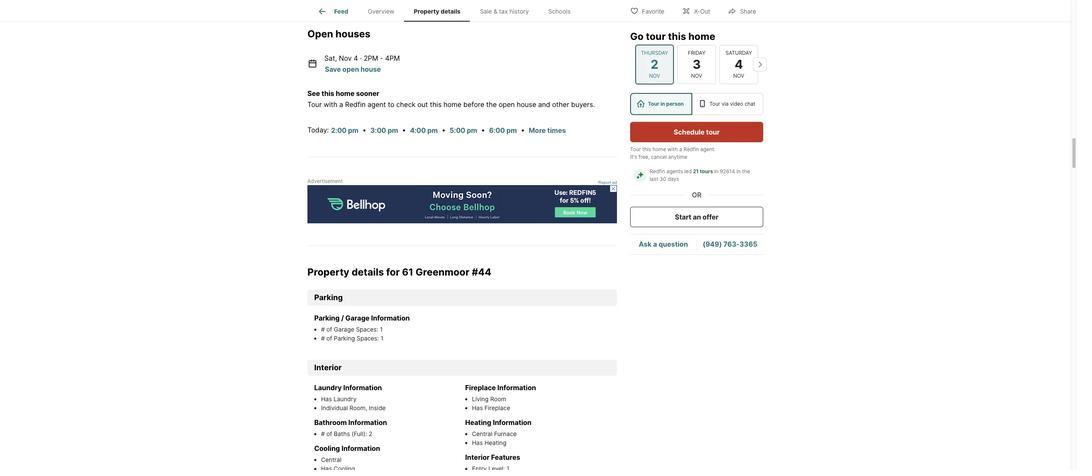 Task type: describe. For each thing, give the bounding box(es) containing it.
schools tab
[[539, 1, 581, 22]]

baths
[[334, 431, 350, 438]]

(full):
[[352, 431, 367, 438]]

(949) 763-3365
[[703, 241, 758, 249]]

ask a question link
[[639, 241, 688, 249]]

cooling
[[314, 445, 340, 454]]

(949) 763-3365 link
[[703, 241, 758, 249]]

fireplace information living room has fireplace
[[465, 384, 536, 412]]

sale & tax history
[[480, 8, 529, 15]]

history
[[510, 8, 529, 15]]

of inside 'bathroom information # of baths (full): 2'
[[327, 431, 332, 438]]

has for fireplace
[[472, 405, 483, 412]]

3 pm from the left
[[428, 127, 438, 135]]

chat
[[745, 101, 756, 107]]

days
[[668, 176, 679, 183]]

3:00
[[371, 127, 386, 135]]

with inside see this home sooner tour with a redfin agent to check out this home before the open house and other buyers.
[[324, 100, 338, 109]]

to
[[388, 100, 395, 109]]

ad
[[613, 181, 617, 185]]

report ad button
[[599, 181, 617, 187]]

central for heating
[[472, 431, 493, 438]]

offer
[[703, 213, 719, 222]]

sale & tax history tab
[[470, 1, 539, 22]]

schedule tour
[[674, 128, 720, 137]]

tab list containing feed
[[308, 0, 587, 22]]

start an offer button
[[630, 207, 764, 228]]

this right out
[[430, 100, 442, 109]]

bathroom information # of baths (full): 2
[[314, 419, 387, 438]]

bathroom
[[314, 419, 347, 428]]

1 pm from the left
[[348, 127, 359, 135]]

0 vertical spatial spaces:
[[356, 326, 378, 333]]

2 vertical spatial redfin
[[650, 168, 665, 175]]

information inside parking / garage information # of garage spaces: 1 # of parking spaces: 1
[[371, 314, 410, 323]]

last
[[650, 176, 659, 183]]

4 • from the left
[[482, 126, 485, 134]]

4 inside sat, nov 4 · 2pm - 4pm save open house
[[354, 54, 358, 63]]

living
[[472, 396, 489, 403]]

feed link
[[317, 6, 348, 17]]

nov inside sat, nov 4 · 2pm - 4pm save open house
[[339, 54, 352, 63]]

3:00 pm button
[[370, 125, 399, 136]]

tax
[[499, 8, 508, 15]]

schools
[[549, 8, 571, 15]]

0 vertical spatial laundry
[[314, 384, 342, 393]]

1 • from the left
[[363, 126, 367, 134]]

agent
[[368, 100, 386, 109]]

this up free,
[[643, 146, 651, 153]]

see this home sooner tour with a redfin agent to check out this home before the open house and other buyers.
[[308, 89, 595, 109]]

has inside laundry information has laundry individual room, inside
[[321, 396, 332, 403]]

tour for tour this home with a redfin agent.
[[630, 146, 641, 153]]

question
[[659, 241, 688, 249]]

property details
[[414, 8, 461, 15]]

inside
[[369, 405, 386, 412]]

schedule
[[674, 128, 705, 137]]

interior for interior
[[314, 364, 342, 373]]

2:00
[[331, 127, 347, 135]]

it's
[[630, 154, 637, 160]]

has for heating
[[472, 440, 483, 447]]

0 vertical spatial fireplace
[[465, 384, 496, 393]]

3
[[693, 57, 701, 72]]

ask
[[639, 241, 652, 249]]

5:00 pm button
[[449, 125, 478, 136]]

details for property details for 61 greenmoor #44
[[352, 267, 384, 279]]

anytime
[[669, 154, 688, 160]]

2 inside thursday 2 nov
[[651, 57, 659, 72]]

via
[[722, 101, 729, 107]]

(949)
[[703, 241, 722, 249]]

for
[[386, 267, 400, 279]]

6:00 pm button
[[489, 125, 517, 136]]

list box containing tour in person
[[630, 93, 764, 115]]

2 vertical spatial parking
[[334, 335, 355, 342]]

furnace
[[494, 431, 517, 438]]

6:00
[[489, 127, 505, 135]]

the inside see this home sooner tour with a redfin agent to check out this home before the open house and other buyers.
[[486, 100, 497, 109]]

4:00 pm button
[[410, 125, 438, 136]]

2pm
[[364, 54, 378, 63]]

check
[[396, 100, 416, 109]]

nov for 3
[[692, 73, 703, 79]]

open houses
[[308, 28, 371, 40]]

room
[[490, 396, 507, 403]]

tour for go
[[646, 31, 666, 43]]

out
[[418, 100, 428, 109]]

more
[[529, 127, 546, 135]]

21
[[693, 168, 699, 175]]

it's free, cancel anytime
[[630, 154, 688, 160]]

report ad
[[599, 181, 617, 185]]

ad region
[[308, 186, 617, 224]]

share
[[740, 7, 756, 15]]

feed
[[334, 8, 348, 15]]

heating information central furnace has heating
[[465, 419, 532, 447]]

30
[[660, 176, 667, 183]]

1 vertical spatial a
[[680, 146, 682, 153]]

advertisement
[[308, 178, 343, 185]]

save
[[325, 65, 341, 74]]

1 of from the top
[[327, 326, 332, 333]]

property details tab
[[404, 1, 470, 22]]

3365
[[740, 241, 758, 249]]

1 # from the top
[[321, 326, 325, 333]]

before
[[464, 100, 485, 109]]

2 pm from the left
[[388, 127, 398, 135]]

x-out
[[694, 7, 711, 15]]

in inside option
[[661, 101, 665, 107]]

#44
[[472, 267, 492, 279]]

0 vertical spatial garage
[[346, 314, 370, 323]]

this right see
[[322, 89, 334, 98]]

parking for parking / garage information # of garage spaces: 1 # of parking spaces: 1
[[314, 314, 340, 323]]

parking for parking
[[314, 294, 343, 303]]

agent.
[[701, 146, 716, 153]]

a inside see this home sooner tour with a redfin agent to check out this home before the open house and other buyers.
[[339, 100, 343, 109]]

home up friday
[[689, 31, 716, 43]]

in the last 30 days
[[650, 168, 752, 183]]

/
[[341, 314, 344, 323]]

this up the thursday at the top of the page
[[668, 31, 686, 43]]

tour for tour via video chat
[[710, 101, 721, 107]]

property details for 61 greenmoor #44
[[308, 267, 492, 279]]

·
[[360, 54, 362, 63]]

sale
[[480, 8, 492, 15]]

1 vertical spatial garage
[[334, 326, 354, 333]]

4:00
[[410, 127, 426, 135]]

2 • from the left
[[402, 126, 406, 134]]

sat, nov 4 · 2pm - 4pm save open house
[[325, 54, 400, 74]]

interior features
[[465, 454, 520, 463]]

5 • from the left
[[521, 126, 525, 134]]

saturday
[[726, 50, 752, 56]]

1 vertical spatial spaces:
[[357, 335, 379, 342]]

person
[[667, 101, 684, 107]]

information for heating information
[[493, 419, 532, 428]]

1 vertical spatial 1
[[381, 335, 384, 342]]

tour via video chat option
[[692, 93, 764, 115]]

5 pm from the left
[[507, 127, 517, 135]]



Task type: locate. For each thing, give the bounding box(es) containing it.
nov down 3
[[692, 73, 703, 79]]

nov down 'saturday'
[[734, 73, 745, 79]]

start an offer
[[675, 213, 719, 222]]

92614
[[720, 168, 735, 175]]

2 right (full):
[[369, 431, 373, 438]]

redfin agents led 21 tours in 92614
[[650, 168, 735, 175]]

0 vertical spatial details
[[441, 8, 461, 15]]

0 vertical spatial of
[[327, 326, 332, 333]]

has inside fireplace information living room has fireplace
[[472, 405, 483, 412]]

redfin up last
[[650, 168, 665, 175]]

cancel
[[651, 154, 667, 160]]

out
[[701, 7, 711, 15]]

0 vertical spatial #
[[321, 326, 325, 333]]

central for cooling
[[321, 457, 342, 464]]

5:00
[[450, 127, 465, 135]]

the right before
[[486, 100, 497, 109]]

1 vertical spatial laundry
[[334, 396, 357, 403]]

0 vertical spatial the
[[486, 100, 497, 109]]

in inside in the last 30 days
[[737, 168, 741, 175]]

pm
[[348, 127, 359, 135], [388, 127, 398, 135], [428, 127, 438, 135], [467, 127, 477, 135], [507, 127, 517, 135]]

garage right the /
[[346, 314, 370, 323]]

1
[[380, 326, 383, 333], [381, 335, 384, 342]]

ask a question
[[639, 241, 688, 249]]

heating down furnace
[[485, 440, 507, 447]]

information for laundry information
[[343, 384, 382, 393]]

open inside see this home sooner tour with a redfin agent to check out this home before the open house and other buyers.
[[499, 100, 515, 109]]

0 vertical spatial interior
[[314, 364, 342, 373]]

tour inside tour via video chat option
[[710, 101, 721, 107]]

interior for interior features
[[465, 454, 490, 463]]

information inside laundry information has laundry individual room, inside
[[343, 384, 382, 393]]

2 vertical spatial of
[[327, 431, 332, 438]]

open inside sat, nov 4 · 2pm - 4pm save open house
[[343, 65, 359, 74]]

tour up the thursday at the top of the page
[[646, 31, 666, 43]]

information inside heating information central furnace has heating
[[493, 419, 532, 428]]

1 vertical spatial fireplace
[[485, 405, 510, 412]]

4 down 'saturday'
[[735, 57, 743, 72]]

house left and
[[517, 100, 537, 109]]

central inside heating information central furnace has heating
[[472, 431, 493, 438]]

report
[[599, 181, 611, 185]]

an
[[693, 213, 701, 222]]

property inside tab
[[414, 8, 440, 15]]

1 horizontal spatial details
[[441, 8, 461, 15]]

tour inside tour in person option
[[648, 101, 660, 107]]

2 horizontal spatial redfin
[[684, 146, 699, 153]]

1 horizontal spatial redfin
[[650, 168, 665, 175]]

1 vertical spatial of
[[327, 335, 332, 342]]

thursday
[[641, 50, 669, 56]]

nov for 2
[[649, 73, 660, 79]]

0 vertical spatial 2
[[651, 57, 659, 72]]

has up interior features
[[472, 440, 483, 447]]

friday 3 nov
[[688, 50, 706, 79]]

tab list
[[308, 0, 587, 22]]

fireplace
[[465, 384, 496, 393], [485, 405, 510, 412]]

1 horizontal spatial central
[[472, 431, 493, 438]]

tour in person option
[[630, 93, 692, 115]]

other
[[552, 100, 570, 109]]

agents
[[667, 168, 683, 175]]

4pm
[[385, 54, 400, 63]]

information inside cooling information central
[[342, 445, 380, 454]]

4
[[354, 54, 358, 63], [735, 57, 743, 72]]

0 vertical spatial heating
[[465, 419, 492, 428]]

3 # from the top
[[321, 431, 325, 438]]

1 vertical spatial tour
[[706, 128, 720, 137]]

central down cooling
[[321, 457, 342, 464]]

0 horizontal spatial redfin
[[345, 100, 366, 109]]

0 horizontal spatial details
[[352, 267, 384, 279]]

nov down the thursday at the top of the page
[[649, 73, 660, 79]]

2 horizontal spatial a
[[680, 146, 682, 153]]

pm right 5:00
[[467, 127, 477, 135]]

tour up it's
[[630, 146, 641, 153]]

information for fireplace information
[[498, 384, 536, 393]]

1 horizontal spatial house
[[517, 100, 537, 109]]

2 down the thursday at the top of the page
[[651, 57, 659, 72]]

tour down see
[[308, 100, 322, 109]]

4 pm from the left
[[467, 127, 477, 135]]

in
[[661, 101, 665, 107], [715, 168, 719, 175], [737, 168, 741, 175]]

pm right the 4:00
[[428, 127, 438, 135]]

1 vertical spatial central
[[321, 457, 342, 464]]

1 vertical spatial house
[[517, 100, 537, 109]]

saturday 4 nov
[[726, 50, 752, 79]]

tour for schedule
[[706, 128, 720, 137]]

x-
[[694, 7, 701, 15]]

tour in person
[[648, 101, 684, 107]]

763-
[[724, 241, 740, 249]]

a
[[339, 100, 343, 109], [680, 146, 682, 153], [653, 241, 657, 249]]

None button
[[636, 45, 674, 85], [678, 45, 716, 84], [720, 45, 759, 84], [636, 45, 674, 85], [678, 45, 716, 84], [720, 45, 759, 84]]

or
[[692, 191, 702, 200]]

2 vertical spatial has
[[472, 440, 483, 447]]

0 horizontal spatial central
[[321, 457, 342, 464]]

next image
[[753, 58, 767, 71]]

tour
[[646, 31, 666, 43], [706, 128, 720, 137]]

a up 2:00
[[339, 100, 343, 109]]

1 vertical spatial open
[[499, 100, 515, 109]]

nov inside saturday 4 nov
[[734, 73, 745, 79]]

save open house button
[[325, 64, 382, 75]]

• left "3:00"
[[363, 126, 367, 134]]

pm right 6:00
[[507, 127, 517, 135]]

go tour this home
[[630, 31, 716, 43]]

open up 6:00 pm button
[[499, 100, 515, 109]]

start
[[675, 213, 692, 222]]

has down living
[[472, 405, 483, 412]]

1 vertical spatial has
[[472, 405, 483, 412]]

laundry information has laundry individual room, inside
[[314, 384, 386, 412]]

nov inside thursday 2 nov
[[649, 73, 660, 79]]

2 horizontal spatial in
[[737, 168, 741, 175]]

0 vertical spatial redfin
[[345, 100, 366, 109]]

information
[[371, 314, 410, 323], [343, 384, 382, 393], [498, 384, 536, 393], [349, 419, 387, 428], [493, 419, 532, 428], [342, 445, 380, 454]]

details for property details
[[441, 8, 461, 15]]

today:
[[308, 126, 329, 134]]

in right tours
[[715, 168, 719, 175]]

overview tab
[[358, 1, 404, 22]]

fireplace up living
[[465, 384, 496, 393]]

property for property details for 61 greenmoor #44
[[308, 267, 350, 279]]

tours
[[700, 168, 713, 175]]

parking left the /
[[314, 314, 340, 323]]

3 of from the top
[[327, 431, 332, 438]]

with up anytime
[[668, 146, 678, 153]]

interior up laundry information has laundry individual room, inside
[[314, 364, 342, 373]]

parking up the /
[[314, 294, 343, 303]]

1 horizontal spatial with
[[668, 146, 678, 153]]

1 horizontal spatial 4
[[735, 57, 743, 72]]

x-out button
[[675, 2, 718, 19]]

room,
[[350, 405, 367, 412]]

the inside in the last 30 days
[[742, 168, 750, 175]]

redfin down sooner
[[345, 100, 366, 109]]

free,
[[639, 154, 650, 160]]

0 horizontal spatial a
[[339, 100, 343, 109]]

information inside 'bathroom information # of baths (full): 2'
[[349, 419, 387, 428]]

open right 'save' at the left top of the page
[[343, 65, 359, 74]]

0 horizontal spatial 2
[[369, 431, 373, 438]]

the
[[486, 100, 497, 109], [742, 168, 750, 175]]

0 horizontal spatial tour
[[646, 31, 666, 43]]

2 vertical spatial #
[[321, 431, 325, 438]]

tour
[[308, 100, 322, 109], [648, 101, 660, 107], [710, 101, 721, 107], [630, 146, 641, 153]]

0 vertical spatial house
[[361, 65, 381, 74]]

tour left person
[[648, 101, 660, 107]]

• left the 4:00
[[402, 126, 406, 134]]

favorite
[[642, 7, 665, 15]]

sooner
[[356, 89, 380, 98]]

1 horizontal spatial a
[[653, 241, 657, 249]]

parking down the /
[[334, 335, 355, 342]]

interior left features
[[465, 454, 490, 463]]

4 inside saturday 4 nov
[[735, 57, 743, 72]]

1 vertical spatial property
[[308, 267, 350, 279]]

0 vertical spatial has
[[321, 396, 332, 403]]

in left person
[[661, 101, 665, 107]]

led
[[685, 168, 692, 175]]

interior
[[314, 364, 342, 373], [465, 454, 490, 463]]

a up anytime
[[680, 146, 682, 153]]

share button
[[721, 2, 764, 19]]

tour for tour in person
[[648, 101, 660, 107]]

the right 92614
[[742, 168, 750, 175]]

central left furnace
[[472, 431, 493, 438]]

home
[[689, 31, 716, 43], [336, 89, 355, 98], [444, 100, 462, 109], [653, 146, 666, 153]]

favorite button
[[623, 2, 672, 19]]

property
[[414, 8, 440, 15], [308, 267, 350, 279]]

1 vertical spatial interior
[[465, 454, 490, 463]]

video
[[730, 101, 744, 107]]

heating down living
[[465, 419, 492, 428]]

go
[[630, 31, 644, 43]]

tour inside see this home sooner tour with a redfin agent to check out this home before the open house and other buyers.
[[308, 100, 322, 109]]

house down 2pm
[[361, 65, 381, 74]]

1 vertical spatial heating
[[485, 440, 507, 447]]

pm right "3:00"
[[388, 127, 398, 135]]

today: 2:00 pm • 3:00 pm • 4:00 pm • 5:00 pm • 6:00 pm • more times
[[308, 126, 566, 135]]

1 vertical spatial the
[[742, 168, 750, 175]]

individual
[[321, 405, 348, 412]]

this
[[668, 31, 686, 43], [322, 89, 334, 98], [430, 100, 442, 109], [643, 146, 651, 153]]

fireplace down "room"
[[485, 405, 510, 412]]

tour via video chat
[[710, 101, 756, 107]]

list box
[[630, 93, 764, 115]]

1 horizontal spatial property
[[414, 8, 440, 15]]

details inside tab
[[441, 8, 461, 15]]

1 horizontal spatial open
[[499, 100, 515, 109]]

nov
[[339, 54, 352, 63], [649, 73, 660, 79], [692, 73, 703, 79], [734, 73, 745, 79]]

spaces:
[[356, 326, 378, 333], [357, 335, 379, 342]]

4 left ·
[[354, 54, 358, 63]]

a right ask at the right of the page
[[653, 241, 657, 249]]

in right 92614
[[737, 168, 741, 175]]

parking / garage information # of garage spaces: 1 # of parking spaces: 1
[[314, 314, 410, 342]]

pm right 2:00
[[348, 127, 359, 135]]

redfin inside see this home sooner tour with a redfin agent to check out this home before the open house and other buyers.
[[345, 100, 366, 109]]

0 vertical spatial 1
[[380, 326, 383, 333]]

overview
[[368, 8, 395, 15]]

• left 6:00
[[482, 126, 485, 134]]

tour this home with a redfin agent.
[[630, 146, 716, 153]]

1 vertical spatial 2
[[369, 431, 373, 438]]

redfin up anytime
[[684, 146, 699, 153]]

0 horizontal spatial house
[[361, 65, 381, 74]]

has up individual
[[321, 396, 332, 403]]

2 of from the top
[[327, 335, 332, 342]]

garage down the /
[[334, 326, 354, 333]]

# inside 'bathroom information # of baths (full): 2'
[[321, 431, 325, 438]]

nov for 4
[[734, 73, 745, 79]]

redfin
[[345, 100, 366, 109], [684, 146, 699, 153], [650, 168, 665, 175]]

tour left the via
[[710, 101, 721, 107]]

1 vertical spatial parking
[[314, 314, 340, 323]]

house inside see this home sooner tour with a redfin agent to check out this home before the open house and other buyers.
[[517, 100, 537, 109]]

0 horizontal spatial with
[[324, 100, 338, 109]]

nov up save open house button
[[339, 54, 352, 63]]

with up 2:00
[[324, 100, 338, 109]]

0 horizontal spatial interior
[[314, 364, 342, 373]]

information for cooling information
[[342, 445, 380, 454]]

central inside cooling information central
[[321, 457, 342, 464]]

property for property details
[[414, 8, 440, 15]]

parking
[[314, 294, 343, 303], [314, 314, 340, 323], [334, 335, 355, 342]]

cooling information central
[[314, 445, 380, 464]]

and
[[538, 100, 551, 109]]

0 vertical spatial a
[[339, 100, 343, 109]]

details left for
[[352, 267, 384, 279]]

0 horizontal spatial 4
[[354, 54, 358, 63]]

1 vertical spatial with
[[668, 146, 678, 153]]

0 vertical spatial tour
[[646, 31, 666, 43]]

has inside heating information central furnace has heating
[[472, 440, 483, 447]]

house inside sat, nov 4 · 2pm - 4pm save open house
[[361, 65, 381, 74]]

of
[[327, 326, 332, 333], [327, 335, 332, 342], [327, 431, 332, 438]]

2 vertical spatial a
[[653, 241, 657, 249]]

nov inside friday 3 nov
[[692, 73, 703, 79]]

with
[[324, 100, 338, 109], [668, 146, 678, 153]]

home left before
[[444, 100, 462, 109]]

0 horizontal spatial open
[[343, 65, 359, 74]]

1 horizontal spatial 2
[[651, 57, 659, 72]]

• left more
[[521, 126, 525, 134]]

open
[[308, 28, 333, 40]]

home up "cancel"
[[653, 146, 666, 153]]

1 vertical spatial redfin
[[684, 146, 699, 153]]

0 vertical spatial open
[[343, 65, 359, 74]]

2:00 pm button
[[331, 125, 359, 136]]

0 horizontal spatial the
[[486, 100, 497, 109]]

0 vertical spatial central
[[472, 431, 493, 438]]

details left sale
[[441, 8, 461, 15]]

0 vertical spatial property
[[414, 8, 440, 15]]

1 horizontal spatial interior
[[465, 454, 490, 463]]

0 horizontal spatial property
[[308, 267, 350, 279]]

1 vertical spatial details
[[352, 267, 384, 279]]

tour inside button
[[706, 128, 720, 137]]

tour up agent.
[[706, 128, 720, 137]]

sat,
[[325, 54, 337, 63]]

0 vertical spatial with
[[324, 100, 338, 109]]

3 • from the left
[[442, 126, 446, 134]]

2 inside 'bathroom information # of baths (full): 2'
[[369, 431, 373, 438]]

1 horizontal spatial tour
[[706, 128, 720, 137]]

times
[[548, 127, 566, 135]]

2 # from the top
[[321, 335, 325, 342]]

1 horizontal spatial the
[[742, 168, 750, 175]]

information inside fireplace information living room has fireplace
[[498, 384, 536, 393]]

buyers.
[[571, 100, 595, 109]]

1 vertical spatial #
[[321, 335, 325, 342]]

home left sooner
[[336, 89, 355, 98]]

houses
[[336, 28, 371, 40]]

0 vertical spatial parking
[[314, 294, 343, 303]]

0 horizontal spatial in
[[661, 101, 665, 107]]

• left 5:00
[[442, 126, 446, 134]]

1 horizontal spatial in
[[715, 168, 719, 175]]



Task type: vqa. For each thing, say whether or not it's contained in the screenshot.


